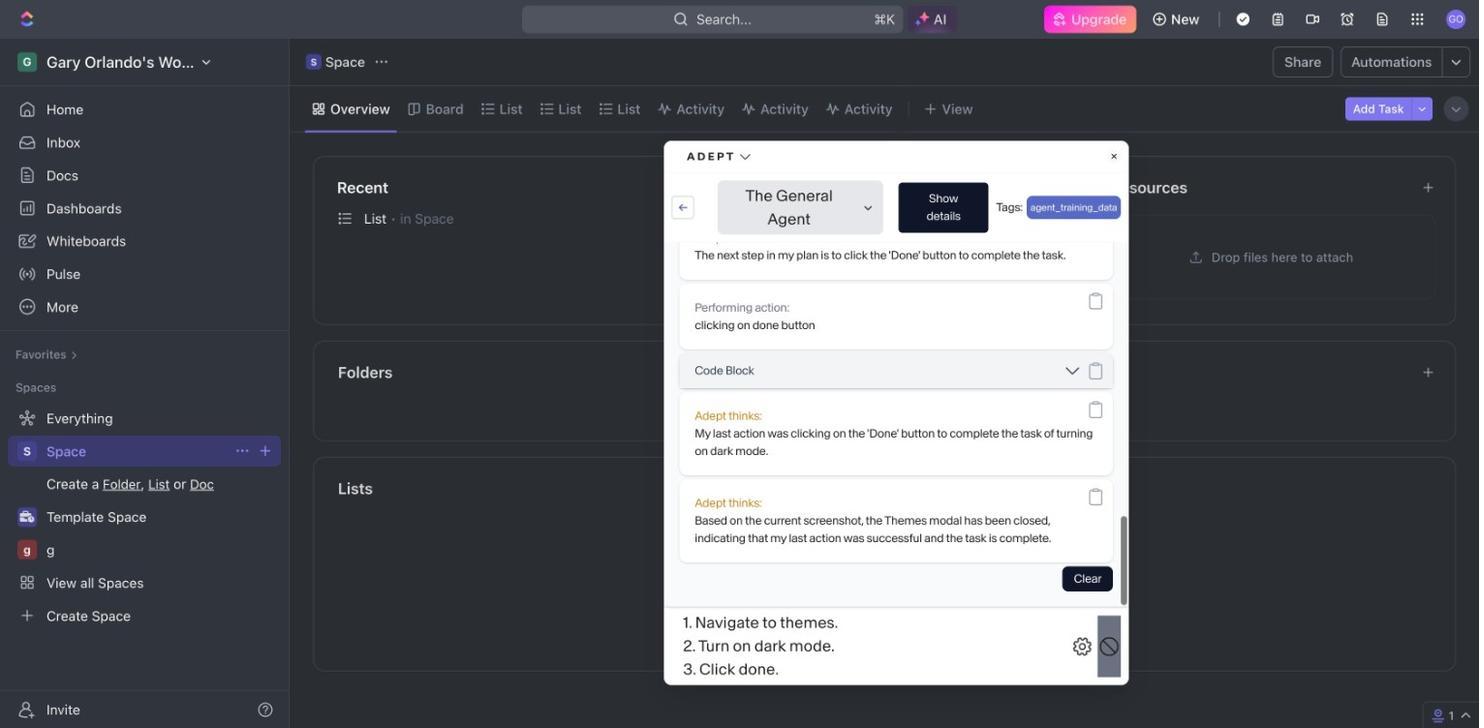 Task type: describe. For each thing, give the bounding box(es) containing it.
sidebar navigation
[[0, 39, 294, 728]]

0 horizontal spatial space, , element
[[17, 442, 37, 461]]

1 horizontal spatial space, , element
[[306, 54, 322, 70]]

no most used docs image
[[846, 200, 923, 278]]

tree inside sidebar navigation
[[8, 403, 281, 631]]

gary orlando's workspace, , element
[[17, 52, 37, 72]]

g, , element
[[17, 540, 37, 560]]



Task type: locate. For each thing, give the bounding box(es) containing it.
tree
[[8, 403, 281, 631]]

1 vertical spatial space, , element
[[17, 442, 37, 461]]

space, , element
[[306, 54, 322, 70], [17, 442, 37, 461]]

business time image
[[20, 511, 34, 523]]

no lists icon. image
[[846, 505, 923, 582]]

0 vertical spatial space, , element
[[306, 54, 322, 70]]



Task type: vqa. For each thing, say whether or not it's contained in the screenshot.
button. on the right bottom
no



